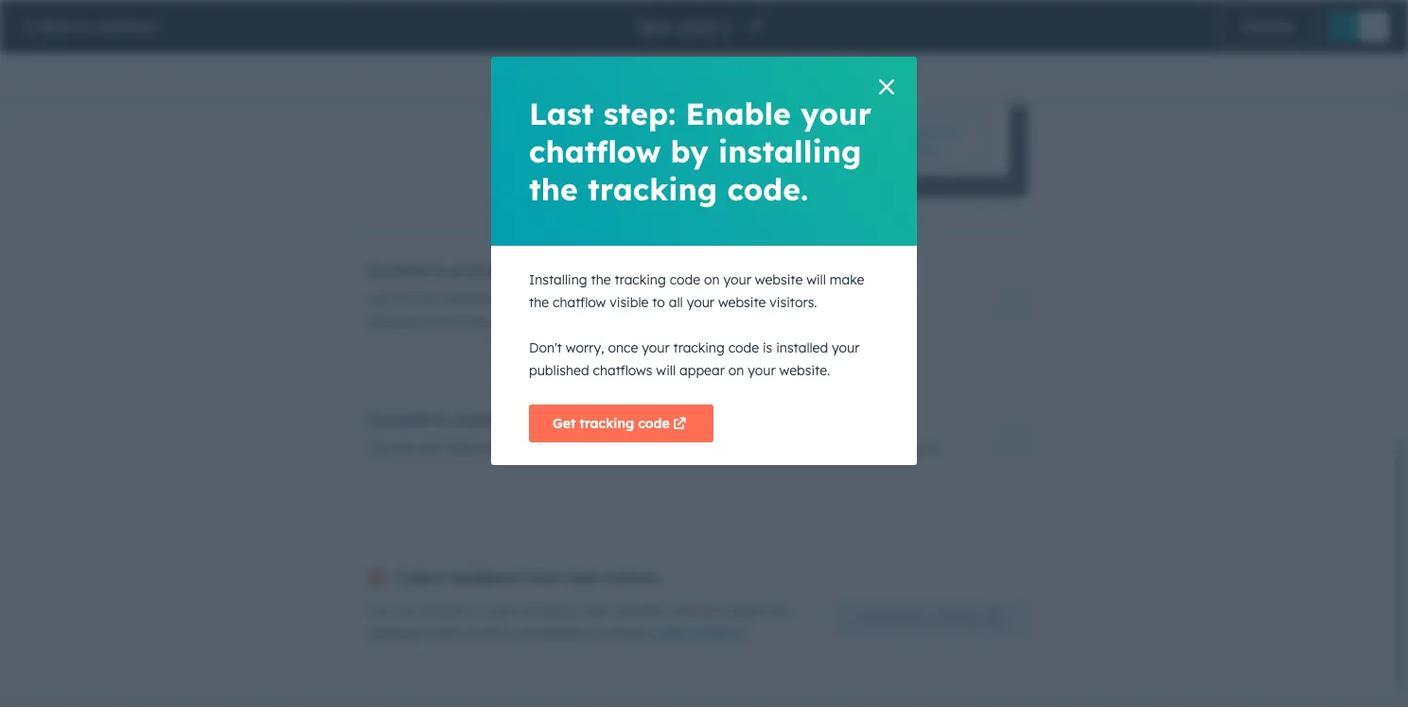 Task type: describe. For each thing, give the bounding box(es) containing it.
display
[[723, 67, 769, 84]]

website.
[[779, 362, 830, 379]]

cookie,
[[912, 72, 950, 86]]

close image
[[879, 79, 894, 95]]

page
[[938, 0, 966, 1]]

don't
[[529, 340, 562, 356]]

target button
[[604, 53, 697, 98]]

enable
[[686, 95, 791, 132]]

1 horizontal spatial this
[[916, 0, 935, 1]]

the down installing at left
[[529, 294, 549, 311]]

accept
[[858, 4, 895, 18]]

with
[[739, 55, 761, 69]]

connect
[[420, 603, 470, 620]]

to inside you can connect a csat survey to your chatflow and ask visitors for feedback when a chat conversation is closed.
[[566, 603, 579, 620]]

code inside get tracking code link
[[638, 415, 670, 432]]

for inside you can connect a csat survey to your chatflow and ask visitors for feedback when a chat conversation is closed.
[[773, 603, 791, 620]]

appear
[[679, 362, 725, 379]]

is inside you can connect a csat survey to your chatflow and ask visitors for feedback when a chat conversation is closed.
[[593, 626, 603, 642]]

what
[[624, 440, 655, 456]]

the for use the text field below to explain why you need to store and process your customer's personal information.
[[394, 290, 414, 307]]

get
[[553, 415, 576, 432]]

to inside button
[[77, 18, 90, 35]]

0 vertical spatial feedback
[[450, 569, 521, 588]]

they're
[[807, 440, 849, 456]]

cookies.
[[898, 4, 941, 18]]

chatflow inside last step: enable your chatflow by installing the tracking code.
[[529, 132, 661, 170]]

decline for now button
[[866, 116, 987, 165]]

your inside use the text field below to explain why you need to store and process your customer's personal information.
[[803, 290, 831, 307]]

personal
[[367, 313, 421, 330]]

collect
[[394, 569, 446, 588]]

consenting inside your chat will be lost if you leave this page without consenting to accept cookies. this chat widget stores cookies on your browser to collect information about how you interact with our website and allows us to remember you. to find out more about this cookie, see our
[[782, 4, 841, 18]]

learn more link
[[653, 624, 749, 647]]

when
[[429, 626, 462, 642]]

website inside your chat will be lost if you leave this page without consenting to accept cookies. this chat widget stores cookies on your browser to collect information about how you interact with our website and allows us to remember you. to find out more about this cookie, see our
[[785, 55, 826, 69]]

code inside the installing the tracking code on your website will make the chatflow visible to all your website visitors.
[[670, 272, 700, 288]]

i
[[776, 132, 781, 149]]

find
[[779, 72, 800, 86]]

on inside don't worry, once your tracking code is installed your published chatflows will appear on your website.
[[728, 362, 744, 379]]

last step: enable your chatflow by installing the tracking code. dialog
[[491, 57, 917, 466]]

you can connect a csat survey to your chatflow and ask visitors for feedback when a chat conversation is closed.
[[367, 603, 791, 642]]

is inside don't worry, once your tracking code is installed your published chatflows will appear on your website.
[[763, 340, 772, 356]]

if
[[852, 0, 859, 1]]

back to chatflows
[[40, 18, 158, 35]]

below for process
[[476, 290, 513, 307]]

see
[[953, 72, 971, 86]]

chatflow inside the installing the tracking code on your website will make the chatflow visible to all your website visitors.
[[553, 294, 606, 311]]

explain
[[533, 290, 578, 307]]

use the text field below to tell customers what type of communication they're consenting to.
[[367, 440, 941, 456]]

back
[[40, 18, 73, 35]]

tell
[[533, 440, 552, 456]]

1 link opens in a new window image from the top
[[733, 624, 746, 647]]

installing
[[529, 272, 587, 288]]

create new survey button
[[833, 600, 1027, 638]]

1 horizontal spatial you
[[862, 0, 882, 1]]

1 vertical spatial a
[[465, 626, 474, 642]]

out
[[803, 72, 821, 86]]

chat right from
[[566, 569, 600, 588]]

1 vertical spatial you
[[902, 38, 922, 52]]

remember
[[919, 55, 974, 69]]

i agree
[[776, 132, 821, 149]]

store
[[688, 290, 720, 307]]

to inside the installing the tracking code on your website will make the chatflow visible to all your website visitors.
[[652, 294, 665, 311]]

chatflows inside back to chatflows button
[[94, 18, 158, 35]]

the inside last step: enable your chatflow by installing the tracking code.
[[529, 170, 578, 208]]

don't worry, once your tracking code is installed your published chatflows will appear on your website.
[[529, 340, 860, 379]]

of
[[690, 440, 703, 456]]

communicate
[[453, 411, 556, 429]]

the for installing the tracking code on your website will make the chatflow visible to all your website visitors.
[[591, 272, 611, 288]]

create new survey
[[856, 611, 978, 627]]

agree
[[785, 132, 821, 149]]

privacy policy link
[[760, 89, 840, 103]]

consent to communicate
[[367, 411, 556, 429]]

type
[[658, 440, 686, 456]]

interact
[[925, 38, 966, 52]]

chatflows inside don't worry, once your tracking code is installed your published chatflows will appear on your website.
[[593, 362, 652, 379]]

tracking inside the installing the tracking code on your website will make the chatflow visible to all your website visitors.
[[615, 272, 666, 288]]

to right the need
[[672, 290, 685, 307]]

back to chatflows button
[[19, 17, 158, 38]]

more inside your chat will be lost if you leave this page without consenting to accept cookies. this chat widget stores cookies on your browser to collect information about how you interact with our website and allows us to remember you. to find out more about this cookie, see our
[[824, 72, 852, 86]]

last
[[529, 95, 594, 132]]

0 horizontal spatial visitors
[[604, 569, 659, 588]]

0 vertical spatial a
[[473, 603, 482, 620]]

to left communicate
[[432, 411, 448, 429]]

collect feedback from chat visitors
[[394, 569, 659, 588]]

build
[[546, 67, 578, 84]]

to right us
[[904, 55, 915, 69]]

2 vertical spatial website
[[718, 294, 766, 311]]

customers
[[555, 440, 620, 456]]

and inside you can connect a csat survey to your chatflow and ask visitors for feedback when a chat conversation is closed.
[[672, 603, 696, 620]]

be
[[813, 0, 826, 1]]

why
[[582, 290, 607, 307]]

information
[[776, 38, 839, 52]]

navigation containing build
[[520, 53, 899, 99]]

visible
[[610, 294, 648, 311]]

browser
[[928, 21, 971, 35]]

options button
[[796, 53, 899, 98]]

1 vertical spatial website
[[755, 272, 803, 288]]

consent to process data
[[367, 261, 550, 280]]

tracking inside don't worry, once your tracking code is installed your published chatflows will appear on your website.
[[673, 340, 725, 356]]

from
[[525, 569, 562, 588]]

0 vertical spatial about
[[842, 38, 874, 52]]

to down data
[[517, 290, 530, 307]]

conversation
[[509, 626, 589, 642]]

preview button
[[1218, 8, 1317, 45]]

you.
[[739, 72, 761, 86]]

use the text field below to explain why you need to store and process your customer's personal information.
[[367, 290, 902, 330]]

collect
[[739, 38, 773, 52]]

will inside don't worry, once your tracking code is installed your published chatflows will appear on your website.
[[656, 362, 676, 379]]

the for use the text field below to tell customers what type of communication they're consenting to.
[[394, 440, 414, 456]]

can
[[394, 603, 416, 620]]

to up information.
[[432, 261, 448, 280]]

chat up without
[[766, 0, 790, 1]]

survey inside you can connect a csat survey to your chatflow and ask visitors for feedback when a chat conversation is closed.
[[522, 603, 563, 620]]

consent for consent to communicate
[[367, 411, 428, 429]]

now
[[913, 140, 939, 156]]

will inside your chat will be lost if you leave this page without consenting to accept cookies. this chat widget stores cookies on your browser to collect information about how you interact with our website and allows us to remember you. to find out more about this cookie, see our
[[793, 0, 810, 1]]

how
[[877, 38, 899, 52]]

communication
[[706, 440, 804, 456]]

use for consent to process data
[[367, 290, 390, 307]]



Task type: vqa. For each thing, say whether or not it's contained in the screenshot.
information
yes



Task type: locate. For each thing, give the bounding box(es) containing it.
1 horizontal spatial is
[[763, 340, 772, 356]]

consenting down be
[[782, 4, 841, 18]]

this
[[944, 4, 965, 18]]

learn more
[[653, 626, 730, 642]]

website down 'information'
[[785, 55, 826, 69]]

0 horizontal spatial our
[[739, 89, 756, 103]]

1 vertical spatial visitors
[[725, 603, 769, 620]]

for right now
[[942, 125, 960, 141]]

chatflow up the closed.
[[615, 603, 668, 620]]

feedback inside you can connect a csat survey to your chatflow and ask visitors for feedback when a chat conversation is closed.
[[367, 626, 425, 642]]

field down consent to communicate
[[446, 440, 473, 456]]

the
[[529, 170, 578, 208], [591, 272, 611, 288], [394, 290, 414, 307], [529, 294, 549, 311], [394, 440, 414, 456]]

1 vertical spatial process
[[751, 290, 799, 307]]

worry,
[[566, 340, 604, 356]]

visitors up the closed.
[[604, 569, 659, 588]]

closed.
[[606, 626, 649, 642]]

1 field from the top
[[446, 290, 473, 307]]

preview
[[1242, 18, 1294, 35]]

2 link opens in a new window image from the top
[[733, 629, 746, 642]]

and inside your chat will be lost if you leave this page without consenting to accept cookies. this chat widget stores cookies on your browser to collect information about how you interact with our website and allows us to remember you. to find out more about this cookie, see our
[[829, 55, 850, 69]]

chat inside you can connect a csat survey to your chatflow and ask visitors for feedback when a chat conversation is closed.
[[477, 626, 505, 642]]

0 vertical spatial is
[[763, 340, 772, 356]]

code inside don't worry, once your tracking code is installed your published chatflows will appear on your website.
[[728, 340, 759, 356]]

2 consent from the top
[[367, 411, 428, 429]]

1 horizontal spatial feedback
[[450, 569, 521, 588]]

on right appear
[[728, 362, 744, 379]]

chatflow inside you can connect a csat survey to your chatflow and ask visitors for feedback when a chat conversation is closed.
[[615, 603, 668, 620]]

field inside use the text field below to explain why you need to store and process your customer's personal information.
[[446, 290, 473, 307]]

to up conversation
[[566, 603, 579, 620]]

tracking inside last step: enable your chatflow by installing the tracking code.
[[588, 170, 717, 208]]

for right ask
[[773, 603, 791, 620]]

tracking
[[588, 170, 717, 208], [615, 272, 666, 288], [673, 340, 725, 356], [580, 415, 634, 432]]

0 vertical spatial use
[[367, 290, 390, 307]]

about down allows
[[855, 72, 887, 86]]

you right why
[[611, 290, 634, 307]]

will inside the installing the tracking code on your website will make the chatflow visible to all your website visitors.
[[806, 272, 826, 288]]

chatflows down once
[[593, 362, 652, 379]]

0 horizontal spatial for
[[773, 603, 791, 620]]

1 vertical spatial this
[[890, 72, 909, 86]]

survey up conversation
[[522, 603, 563, 620]]

consenting left to.
[[853, 440, 921, 456]]

website up visitors.
[[755, 272, 803, 288]]

allows
[[853, 55, 886, 69]]

the inside use the text field below to explain why you need to store and process your customer's personal information.
[[394, 290, 414, 307]]

chatflow
[[529, 132, 661, 170], [553, 294, 606, 311], [615, 603, 668, 620]]

use up personal in the left top of the page
[[367, 290, 390, 307]]

0 horizontal spatial chatflows
[[94, 18, 158, 35]]

0 vertical spatial chatflow
[[529, 132, 661, 170]]

your inside you can connect a csat survey to your chatflow and ask visitors for feedback when a chat conversation is closed.
[[583, 603, 611, 620]]

survey right new
[[934, 611, 978, 627]]

chatflows right back in the top of the page
[[94, 18, 158, 35]]

consent for consent to process data
[[367, 261, 428, 280]]

navigation
[[520, 53, 899, 99]]

2 text from the top
[[418, 440, 442, 456]]

0 horizontal spatial is
[[593, 626, 603, 642]]

leave
[[885, 0, 913, 1]]

0 vertical spatial below
[[476, 290, 513, 307]]

0 vertical spatial consenting
[[782, 4, 841, 18]]

0 horizontal spatial you
[[611, 290, 634, 307]]

below
[[476, 290, 513, 307], [476, 440, 513, 456]]

process inside use the text field below to explain why you need to store and process your customer's personal information.
[[751, 290, 799, 307]]

2 vertical spatial you
[[611, 290, 634, 307]]

chatflow down installing at left
[[553, 294, 606, 311]]

and right store
[[723, 290, 747, 307]]

ask
[[699, 603, 721, 620]]

1 horizontal spatial chatflows
[[593, 362, 652, 379]]

0 vertical spatial for
[[942, 125, 960, 141]]

0 horizontal spatial feedback
[[367, 626, 425, 642]]

feedback down the can
[[367, 626, 425, 642]]

2 vertical spatial will
[[656, 362, 676, 379]]

2 horizontal spatial you
[[902, 38, 922, 52]]

field up information.
[[446, 290, 473, 307]]

options
[[822, 67, 873, 84]]

process up installed
[[751, 290, 799, 307]]

1 use from the top
[[367, 290, 390, 307]]

0 vertical spatial process
[[453, 261, 510, 280]]

0 vertical spatial this
[[916, 0, 935, 1]]

1 vertical spatial feedback
[[367, 626, 425, 642]]

to
[[844, 4, 855, 18], [77, 18, 90, 35], [974, 21, 985, 35], [904, 55, 915, 69], [432, 261, 448, 280], [517, 290, 530, 307], [672, 290, 685, 307], [652, 294, 665, 311], [432, 411, 448, 429], [517, 440, 530, 456], [566, 603, 579, 620]]

tracking up appear
[[673, 340, 725, 356]]

document containing your chat will be lost if you leave this page without consenting to accept cookies. this chat widget stores cookies on your browser to collect information about how you interact with our website and allows us to remember you. to find out more about this cookie, see our
[[739, 0, 987, 105]]

your chat will be lost if you leave this page without consenting to accept cookies. this chat widget stores cookies on your browser to collect information about how you interact with our website and allows us to remember you. to find out more about this cookie, see our
[[739, 0, 985, 103]]

1 horizontal spatial survey
[[934, 611, 978, 627]]

build button
[[520, 53, 604, 98]]

website left visitors.
[[718, 294, 766, 311]]

None field
[[635, 14, 737, 39]]

need
[[637, 290, 668, 307]]

document
[[739, 0, 987, 105]]

0 vertical spatial will
[[793, 0, 810, 1]]

more up policy
[[824, 72, 852, 86]]

process
[[453, 261, 510, 280], [751, 290, 799, 307]]

1 horizontal spatial more
[[824, 72, 852, 86]]

0 vertical spatial our
[[764, 55, 782, 69]]

0 vertical spatial visitors
[[604, 569, 659, 588]]

privacy
[[760, 89, 802, 103]]

new
[[904, 611, 930, 627]]

and up learn more
[[672, 603, 696, 620]]

1 vertical spatial consent
[[367, 411, 428, 429]]

on up store
[[704, 272, 720, 288]]

the up why
[[591, 272, 611, 288]]

the down last at top left
[[529, 170, 578, 208]]

widget
[[766, 21, 802, 35]]

cookies
[[841, 21, 881, 35]]

you right how
[[902, 38, 922, 52]]

installing the tracking code on your website will make the chatflow visible to all your website visitors.
[[529, 272, 864, 311]]

2 vertical spatial and
[[672, 603, 696, 620]]

decline
[[893, 125, 938, 141]]

data
[[515, 261, 550, 280]]

below for communicate
[[476, 440, 513, 456]]

code left installed
[[728, 340, 759, 356]]

will left make
[[806, 272, 826, 288]]

1 vertical spatial will
[[806, 272, 826, 288]]

1 horizontal spatial for
[[942, 125, 960, 141]]

target
[[631, 67, 670, 84]]

1 horizontal spatial visitors
[[725, 603, 769, 620]]

below down communicate
[[476, 440, 513, 456]]

text for communicate
[[418, 440, 442, 456]]

a right when
[[465, 626, 474, 642]]

1 vertical spatial is
[[593, 626, 603, 642]]

your
[[739, 0, 763, 1]]

code up all
[[670, 272, 700, 288]]

0 horizontal spatial process
[[453, 261, 510, 280]]

this down us
[[890, 72, 909, 86]]

2 vertical spatial chatflow
[[615, 603, 668, 620]]

chatflows
[[94, 18, 158, 35], [593, 362, 652, 379]]

link opens in a new window image inside learn more link
[[733, 629, 746, 642]]

1 vertical spatial text
[[418, 440, 442, 456]]

us
[[889, 55, 901, 69]]

text down consent to communicate
[[418, 440, 442, 456]]

code up use the text field below to tell customers what type of communication they're consenting to.
[[638, 415, 670, 432]]

0 horizontal spatial consenting
[[782, 4, 841, 18]]

use
[[367, 290, 390, 307], [367, 440, 390, 456]]

2 use from the top
[[367, 440, 390, 456]]

is left installed
[[763, 340, 772, 356]]

0 vertical spatial chatflows
[[94, 18, 158, 35]]

survey inside button
[[934, 611, 978, 627]]

and left allows
[[829, 55, 850, 69]]

0 vertical spatial code
[[670, 272, 700, 288]]

to right browser
[[974, 21, 985, 35]]

to right back in the top of the page
[[77, 18, 90, 35]]

0 horizontal spatial this
[[890, 72, 909, 86]]

0 horizontal spatial and
[[672, 603, 696, 620]]

0 vertical spatial text
[[418, 290, 442, 307]]

field
[[446, 290, 473, 307], [446, 440, 473, 456]]

1 vertical spatial chatflow
[[553, 294, 606, 311]]

2 vertical spatial code
[[638, 415, 670, 432]]

1 below from the top
[[476, 290, 513, 307]]

chatflow down the build button
[[529, 132, 661, 170]]

the up personal in the left top of the page
[[394, 290, 414, 307]]

field for communicate
[[446, 440, 473, 456]]

0 horizontal spatial more
[[695, 626, 730, 642]]

you inside use the text field below to explain why you need to store and process your customer's personal information.
[[611, 290, 634, 307]]

i agree button
[[739, 116, 858, 165]]

0 vertical spatial consent
[[367, 261, 428, 280]]

text
[[418, 290, 442, 307], [418, 440, 442, 456]]

1 text from the top
[[418, 290, 442, 307]]

feedback
[[450, 569, 521, 588], [367, 626, 425, 642]]

1 consent from the top
[[367, 261, 428, 280]]

all
[[669, 294, 683, 311]]

2 vertical spatial on
[[728, 362, 744, 379]]

on inside the installing the tracking code on your website will make the chatflow visible to all your website visitors.
[[704, 272, 720, 288]]

tracking down step:
[[588, 170, 717, 208]]

on inside your chat will be lost if you leave this page without consenting to accept cookies. this chat widget stores cookies on your browser to collect information about how you interact with our website and allows us to remember you. to find out more about this cookie, see our
[[884, 21, 898, 35]]

0 vertical spatial and
[[829, 55, 850, 69]]

0 vertical spatial on
[[884, 21, 898, 35]]

1 horizontal spatial consenting
[[853, 440, 921, 456]]

2 horizontal spatial on
[[884, 21, 898, 35]]

visitors.
[[770, 294, 817, 311]]

text up information.
[[418, 290, 442, 307]]

step:
[[604, 95, 676, 132]]

0 vertical spatial more
[[824, 72, 852, 86]]

0 vertical spatial you
[[862, 0, 882, 1]]

more down ask
[[695, 626, 730, 642]]

published
[[529, 362, 589, 379]]

feedback up csat
[[450, 569, 521, 588]]

without
[[739, 4, 779, 18]]

once
[[608, 340, 638, 356]]

is
[[763, 340, 772, 356], [593, 626, 603, 642]]

2 below from the top
[[476, 440, 513, 456]]

0 horizontal spatial on
[[704, 272, 720, 288]]

this up the cookies.
[[916, 0, 935, 1]]

visitors right ask
[[725, 603, 769, 620]]

1 vertical spatial field
[[446, 440, 473, 456]]

1 vertical spatial below
[[476, 440, 513, 456]]

1 vertical spatial and
[[723, 290, 747, 307]]

1 horizontal spatial on
[[728, 362, 744, 379]]

your inside last step: enable your chatflow by installing the tracking code.
[[801, 95, 872, 132]]

1 vertical spatial more
[[695, 626, 730, 642]]

and inside use the text field below to explain why you need to store and process your customer's personal information.
[[723, 290, 747, 307]]

1 horizontal spatial our
[[764, 55, 782, 69]]

use for consent to communicate
[[367, 440, 390, 456]]

will left appear
[[656, 362, 676, 379]]

last step: enable your chatflow by installing the tracking code.
[[529, 95, 872, 208]]

0 vertical spatial website
[[785, 55, 826, 69]]

you
[[862, 0, 882, 1], [902, 38, 922, 52], [611, 290, 634, 307]]

about down cookies
[[842, 38, 874, 52]]

1 vertical spatial code
[[728, 340, 759, 356]]

about
[[842, 38, 874, 52], [855, 72, 887, 86]]

you up accept
[[862, 0, 882, 1]]

our up to
[[764, 55, 782, 69]]

on up how
[[884, 21, 898, 35]]

to left all
[[652, 294, 665, 311]]

consent
[[367, 261, 428, 280], [367, 411, 428, 429]]

installing
[[718, 132, 862, 170]]

to left tell
[[517, 440, 530, 456]]

get tracking code link
[[529, 405, 713, 443]]

text for process
[[418, 290, 442, 307]]

and
[[829, 55, 850, 69], [723, 290, 747, 307], [672, 603, 696, 620]]

your inside your chat will be lost if you leave this page without consenting to accept cookies. this chat widget stores cookies on your browser to collect information about how you interact with our website and allows us to remember you. to find out more about this cookie, see our
[[901, 21, 925, 35]]

on
[[884, 21, 898, 35], [704, 272, 720, 288], [728, 362, 744, 379]]

2 horizontal spatial and
[[829, 55, 850, 69]]

get tracking code
[[553, 415, 670, 432]]

0 vertical spatial field
[[446, 290, 473, 307]]

below up information.
[[476, 290, 513, 307]]

field for process
[[446, 290, 473, 307]]

2 field from the top
[[446, 440, 473, 456]]

make
[[830, 272, 864, 288]]

more inside learn more link
[[695, 626, 730, 642]]

decline for now
[[893, 125, 960, 156]]

chat down csat
[[477, 626, 505, 642]]

the down consent to communicate
[[394, 440, 414, 456]]

1 vertical spatial use
[[367, 440, 390, 456]]

1 vertical spatial on
[[704, 272, 720, 288]]

1 horizontal spatial process
[[751, 290, 799, 307]]

customer's
[[834, 290, 902, 307]]

1 vertical spatial consenting
[[853, 440, 921, 456]]

to down if
[[844, 4, 855, 18]]

lost
[[829, 0, 848, 1]]

visitors
[[604, 569, 659, 588], [725, 603, 769, 620]]

text inside use the text field below to explain why you need to store and process your customer's personal information.
[[418, 290, 442, 307]]

0 horizontal spatial survey
[[522, 603, 563, 620]]

will left be
[[793, 0, 810, 1]]

1 horizontal spatial and
[[723, 290, 747, 307]]

chat
[[766, 0, 790, 1], [739, 21, 762, 35], [566, 569, 600, 588], [477, 626, 505, 642]]

to.
[[925, 440, 941, 456]]

will
[[793, 0, 810, 1], [806, 272, 826, 288], [656, 362, 676, 379]]

a left csat
[[473, 603, 482, 620]]

information.
[[424, 313, 500, 330]]

policy
[[806, 89, 840, 103]]

our down you.
[[739, 89, 756, 103]]

1 vertical spatial about
[[855, 72, 887, 86]]

stores
[[805, 21, 837, 35]]

use inside use the text field below to explain why you need to store and process your customer's personal information.
[[367, 290, 390, 307]]

1 vertical spatial our
[[739, 89, 756, 103]]

privacy policy
[[760, 89, 840, 103]]

link opens in a new window image
[[733, 624, 746, 647], [733, 629, 746, 642]]

website
[[785, 55, 826, 69], [755, 272, 803, 288], [718, 294, 766, 311]]

tracking up customers
[[580, 415, 634, 432]]

use down consent to communicate
[[367, 440, 390, 456]]

is left the closed.
[[593, 626, 603, 642]]

1 vertical spatial for
[[773, 603, 791, 620]]

csat
[[485, 603, 518, 620]]

tracking up the need
[[615, 272, 666, 288]]

process left data
[[453, 261, 510, 280]]

display button
[[697, 53, 796, 98]]

visitors inside you can connect a csat survey to your chatflow and ask visitors for feedback when a chat conversation is closed.
[[725, 603, 769, 620]]

1 vertical spatial chatflows
[[593, 362, 652, 379]]

below inside use the text field below to explain why you need to store and process your customer's personal information.
[[476, 290, 513, 307]]

chat up collect
[[739, 21, 762, 35]]

for inside decline for now
[[942, 125, 960, 141]]



